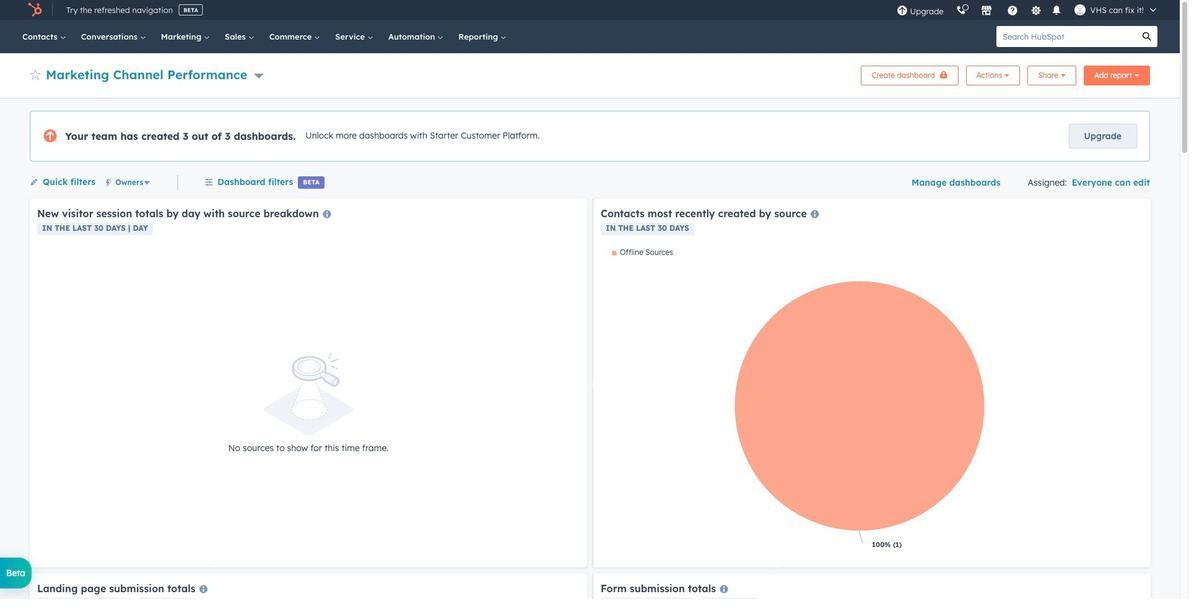 Task type: locate. For each thing, give the bounding box(es) containing it.
banner
[[30, 62, 1150, 85]]

toggle series visibility region
[[612, 248, 673, 257]]

jer mill image
[[1074, 4, 1086, 15]]

interactive chart image
[[601, 248, 1144, 561]]

form submission totals element
[[593, 574, 1151, 600]]

menu
[[891, 0, 1165, 20]]

new visitor session totals by day with source breakdown element
[[30, 199, 587, 568]]



Task type: describe. For each thing, give the bounding box(es) containing it.
contacts most recently created by source element
[[593, 199, 1151, 568]]

marketplaces image
[[981, 6, 992, 17]]

Search HubSpot search field
[[997, 26, 1137, 47]]

landing page submission totals element
[[30, 574, 587, 600]]



Task type: vqa. For each thing, say whether or not it's contained in the screenshot.
Date
no



